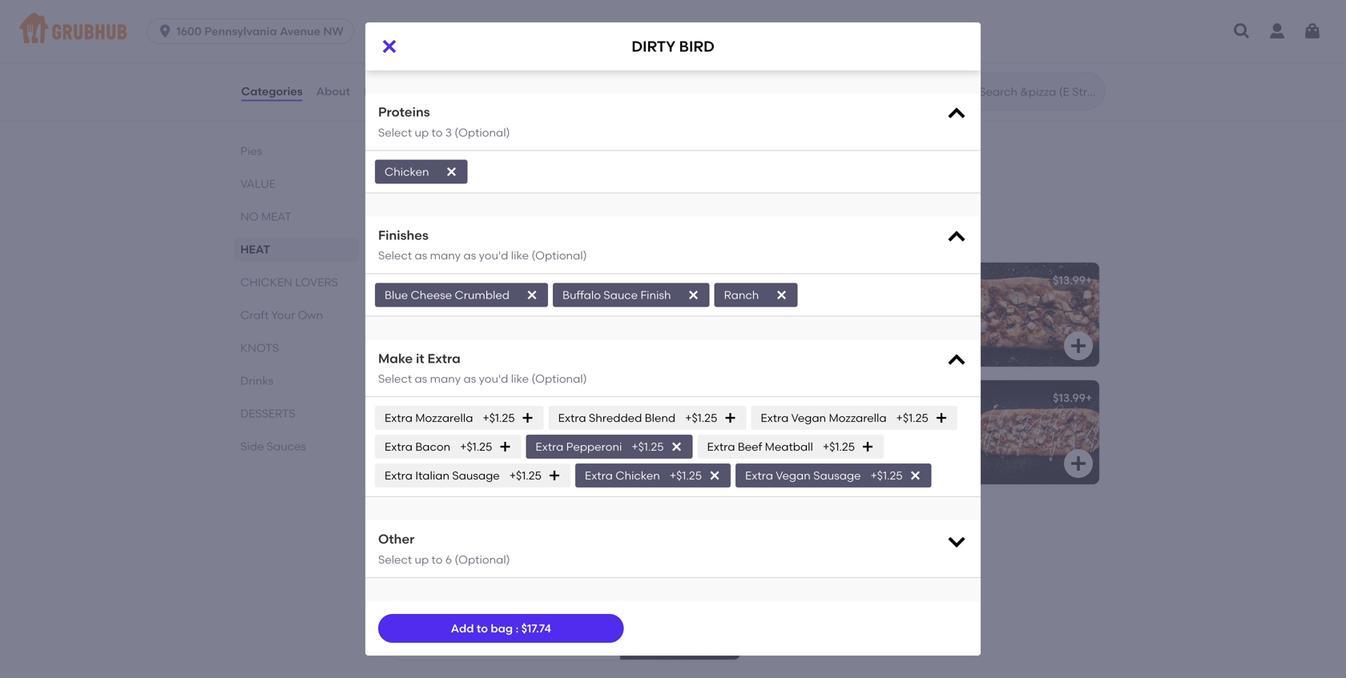 Task type: describe. For each thing, give the bounding box(es) containing it.
other select up to 6 (optional)
[[378, 532, 510, 567]]

1 vertical spatial bird
[[440, 391, 467, 405]]

like inside make it extra select as many as you'd like (optional)
[[511, 372, 529, 386]]

extra pepperoni
[[536, 440, 622, 454]]

craft your own pizza image
[[620, 556, 740, 660]]

6
[[445, 553, 452, 567]]

+ for dirty bird
[[727, 391, 734, 405]]

search icon image
[[954, 82, 973, 101]]

crumbled
[[455, 288, 510, 302]]

extra for extra shredded blend
[[558, 412, 586, 425]]

+$1.25 for extra bacon
[[460, 440, 492, 454]]

(optional) inside finishes select as many as you'd like (optional)
[[532, 249, 587, 263]]

sausage for extra italian sausage
[[452, 469, 500, 483]]

extra inside make it extra select as many as you'd like (optional)
[[428, 351, 461, 367]]

$13.99 for dirty bird
[[694, 391, 727, 405]]

craft your own pizza
[[404, 567, 545, 581]]

reviews button
[[363, 63, 409, 120]]

select for other
[[378, 553, 412, 567]]

(optional) inside proteins select up to 3 (optional)
[[455, 126, 510, 139]]

1 horizontal spatial bird
[[679, 38, 715, 55]]

buffalo 66 button
[[394, 88, 740, 192]]

blue
[[385, 288, 408, 302]]

as up outlaw
[[464, 249, 476, 263]]

+ for the outlaw
[[727, 274, 734, 287]]

the outlaw image
[[620, 263, 740, 367]]

buffalo
[[563, 288, 601, 302]]

many inside finishes select as many as you'd like (optional)
[[430, 249, 461, 263]]

buffalo
[[404, 99, 456, 113]]

pineapple jack'd image
[[979, 0, 1100, 75]]

1600 pennsylvania avenue nw button
[[147, 18, 361, 44]]

outlaw
[[429, 274, 479, 287]]

extra beef meatball
[[707, 440, 813, 454]]

extra for extra vegan sausage
[[745, 469, 773, 483]]

craft for craft your own pizza
[[404, 567, 442, 581]]

like inside finishes select as many as you'd like (optional)
[[511, 249, 529, 263]]

0 horizontal spatial craft
[[240, 309, 269, 322]]

by
[[510, 590, 524, 603]]

select for proteins
[[378, 126, 412, 139]]

desserts
[[240, 407, 296, 421]]

0 horizontal spatial dirty
[[404, 391, 437, 405]]

(optional) inside make it extra select as many as you'd like (optional)
[[532, 372, 587, 386]]

pennsylvania
[[204, 24, 277, 38]]

value
[[240, 177, 276, 191]]

extra for extra beef meatball
[[707, 440, 735, 454]]

no meat
[[240, 210, 291, 224]]

it
[[416, 351, 424, 367]]

vegan for sausage
[[776, 469, 811, 483]]

extra bacon
[[385, 440, 450, 454]]

up for proteins
[[415, 126, 429, 139]]

0 horizontal spatial lovers
[[295, 276, 338, 289]]

Search &pizza (E Street) search field
[[978, 84, 1100, 99]]

extra italian sausage
[[385, 469, 500, 483]]

+$1.25 for extra vegan mozzarella
[[896, 412, 929, 425]]

0 horizontal spatial own
[[298, 309, 323, 322]]

1 horizontal spatial own
[[481, 519, 519, 539]]

sauces
[[267, 440, 306, 454]]

$13.99 for cbr
[[1053, 391, 1086, 405]]

make
[[378, 351, 413, 367]]

finishes select as many as you'd like (optional)
[[378, 228, 587, 263]]

extra for extra chicken
[[585, 469, 613, 483]]

jalapeño
[[385, 42, 437, 55]]

+$1.25 for extra shredded blend
[[685, 412, 718, 425]]

$17.74
[[521, 622, 551, 636]]

avenue
[[280, 24, 321, 38]]

0 horizontal spatial your
[[271, 309, 295, 322]]

1600 pennsylvania avenue nw
[[176, 24, 344, 38]]

about button
[[315, 63, 351, 120]]

below
[[404, 606, 444, 620]]

0 horizontal spatial chicken lovers
[[240, 276, 338, 289]]

cbr
[[763, 391, 787, 405]]

categories button
[[240, 63, 303, 120]]

blue cheese crumbled
[[385, 288, 510, 302]]

extra shredded blend
[[558, 412, 676, 425]]

+$1.25 for extra beef meatball
[[823, 440, 855, 454]]

up for other
[[415, 553, 429, 567]]

extra chicken
[[585, 469, 660, 483]]

no
[[240, 210, 259, 224]]

buffalo 66 image
[[620, 88, 740, 192]]

:
[[516, 622, 519, 636]]

$13.99 + for the outlaw
[[694, 274, 734, 287]]

craft for craft your own by clicking below to add or remove toppings
[[404, 590, 441, 603]]

$13.99 for craft your own pizza
[[694, 567, 727, 581]]

bag
[[491, 622, 513, 636]]

$13.99 + for cbr
[[1053, 391, 1093, 405]]

extra vegan mozzarella
[[761, 412, 887, 425]]

1 mozzarella from the left
[[415, 412, 473, 425]]

cheese
[[411, 288, 452, 302]]

extra for extra italian sausage
[[385, 469, 413, 483]]

+ for craft your own pizza
[[727, 567, 734, 581]]

blk
[[763, 274, 784, 287]]

shredded
[[589, 412, 642, 425]]

other
[[378, 532, 415, 548]]

buffalo sauce finish
[[563, 288, 671, 302]]

blend
[[645, 412, 676, 425]]

+$1.25 for extra italian sausage
[[509, 469, 542, 483]]

italian
[[415, 469, 450, 483]]

proteins
[[378, 104, 430, 120]]

the
[[404, 274, 426, 287]]

meatball
[[765, 440, 813, 454]]

finish
[[641, 288, 671, 302]]

to
[[447, 606, 463, 620]]

remove
[[512, 606, 559, 620]]

1 horizontal spatial lovers
[[477, 225, 545, 246]]



Task type: vqa. For each thing, say whether or not it's contained in the screenshot.
Search for food, convenience, alcohol... search box
no



Task type: locate. For each thing, give the bounding box(es) containing it.
66
[[459, 99, 472, 113]]

craft your own by clicking below to add or remove toppings
[[404, 590, 583, 636]]

vegan up meatball
[[791, 412, 826, 425]]

0 horizontal spatial mozzarella
[[415, 412, 473, 425]]

vegan down meatball
[[776, 469, 811, 483]]

svg image
[[1233, 22, 1252, 41], [1303, 22, 1322, 41], [157, 23, 173, 39], [380, 37, 399, 56], [1069, 44, 1088, 63], [946, 103, 968, 126], [445, 166, 458, 178], [526, 289, 539, 302], [687, 289, 700, 302], [775, 289, 788, 302], [1069, 337, 1088, 356], [521, 412, 534, 425], [724, 412, 737, 425], [670, 441, 683, 454], [710, 454, 729, 474], [1069, 454, 1088, 474], [548, 470, 561, 483], [909, 470, 922, 483]]

1 vertical spatial dirty
[[404, 391, 437, 405]]

1 select from the top
[[378, 126, 412, 139]]

vegan for mozzarella
[[791, 412, 826, 425]]

extra down pepperoni
[[585, 469, 613, 483]]

add
[[451, 622, 474, 636]]

1 vertical spatial own
[[478, 590, 508, 603]]

1 vertical spatial chicken lovers
[[240, 276, 338, 289]]

the outlaw
[[404, 274, 479, 287]]

chicken
[[385, 165, 429, 179], [616, 469, 660, 483]]

craft up below
[[404, 590, 441, 603]]

select inside proteins select up to 3 (optional)
[[378, 126, 412, 139]]

up down proteins
[[415, 126, 429, 139]]

svg image inside 1600 pennsylvania avenue nw 'button'
[[157, 23, 173, 39]]

meat
[[261, 210, 291, 224]]

🔥🔥🔥 image
[[620, 0, 740, 75]]

1 vertical spatial vegan
[[776, 469, 811, 483]]

select inside finishes select as many as you'd like (optional)
[[378, 249, 412, 263]]

extra left the bacon
[[385, 440, 413, 454]]

0 vertical spatial craft
[[404, 567, 442, 581]]

you'd
[[479, 249, 508, 263], [479, 372, 508, 386]]

your for by
[[444, 590, 476, 603]]

craft
[[240, 309, 269, 322], [391, 519, 436, 539]]

1 horizontal spatial craft your own
[[391, 519, 519, 539]]

make it extra select as many as you'd like (optional)
[[378, 351, 587, 386]]

3 select from the top
[[378, 372, 412, 386]]

2 many from the top
[[430, 372, 461, 386]]

$13.99 + for dirty bird
[[694, 391, 734, 405]]

1 vertical spatial dirty bird
[[404, 391, 467, 405]]

your
[[445, 567, 477, 581], [444, 590, 476, 603]]

like
[[511, 249, 529, 263], [511, 372, 529, 386]]

+
[[727, 274, 734, 287], [1086, 274, 1093, 287], [727, 391, 734, 405], [1086, 391, 1093, 405], [727, 567, 734, 581]]

your inside 'craft your own by clicking below to add or remove toppings'
[[444, 590, 476, 603]]

extra left beef
[[707, 440, 735, 454]]

(optional) down 66 at the left of page
[[455, 126, 510, 139]]

select inside make it extra select as many as you'd like (optional)
[[378, 372, 412, 386]]

sausage down extra vegan mozzarella
[[814, 469, 861, 483]]

1 horizontal spatial chicken
[[616, 469, 660, 483]]

you'd inside make it extra select as many as you'd like (optional)
[[479, 372, 508, 386]]

vegan
[[791, 412, 826, 425], [776, 469, 811, 483]]

as up the
[[415, 249, 427, 263]]

1 like from the top
[[511, 249, 529, 263]]

1 vertical spatial like
[[511, 372, 529, 386]]

reviews
[[364, 84, 409, 98]]

chicken down proteins
[[385, 165, 429, 179]]

sausage right italian
[[452, 469, 500, 483]]

to for proteins
[[432, 126, 443, 139]]

cbr image
[[979, 381, 1100, 485]]

as
[[415, 249, 427, 263], [464, 249, 476, 263], [415, 372, 427, 386], [464, 372, 476, 386]]

0 vertical spatial many
[[430, 249, 461, 263]]

pizza
[[512, 567, 545, 581]]

extra for extra vegan mozzarella
[[761, 412, 789, 425]]

1 vertical spatial to
[[432, 553, 443, 567]]

buffalo 66
[[404, 99, 472, 113]]

0 vertical spatial craft
[[240, 309, 269, 322]]

dirty bird
[[632, 38, 715, 55], [404, 391, 467, 405]]

1 vertical spatial you'd
[[479, 372, 508, 386]]

$13.99
[[694, 274, 727, 287], [1053, 274, 1086, 287], [694, 391, 727, 405], [1053, 391, 1086, 405], [694, 567, 727, 581]]

chicken down the heat
[[240, 276, 292, 289]]

select for finishes
[[378, 249, 412, 263]]

2 vertical spatial to
[[477, 622, 488, 636]]

extra left italian
[[385, 469, 413, 483]]

0 horizontal spatial craft your own
[[240, 309, 323, 322]]

add to bag : $17.74
[[451, 622, 551, 636]]

0 vertical spatial own
[[298, 309, 323, 322]]

0 vertical spatial craft your own
[[240, 309, 323, 322]]

1 vertical spatial your
[[444, 590, 476, 603]]

1 craft from the top
[[404, 567, 442, 581]]

0 vertical spatial your
[[445, 567, 477, 581]]

+ for blk
[[1086, 274, 1093, 287]]

side
[[240, 440, 264, 454]]

extra down cbr
[[761, 412, 789, 425]]

own inside 'craft your own by clicking below to add or remove toppings'
[[478, 590, 508, 603]]

to
[[432, 126, 443, 139], [432, 553, 443, 567], [477, 622, 488, 636]]

many up the outlaw
[[430, 249, 461, 263]]

0 vertical spatial dirty bird
[[632, 38, 715, 55]]

sauce
[[604, 288, 638, 302]]

sausage for extra vegan sausage
[[814, 469, 861, 483]]

1 vertical spatial lovers
[[295, 276, 338, 289]]

chicken lovers
[[391, 225, 545, 246], [240, 276, 338, 289]]

1 up from the top
[[415, 126, 429, 139]]

1 vertical spatial many
[[430, 372, 461, 386]]

1 vertical spatial chicken
[[240, 276, 292, 289]]

1 horizontal spatial sausage
[[814, 469, 861, 483]]

own for by
[[478, 590, 508, 603]]

craft inside 'craft your own by clicking below to add or remove toppings'
[[404, 590, 441, 603]]

blk image
[[979, 263, 1100, 367]]

extra down extra beef meatball
[[745, 469, 773, 483]]

extra for extra bacon
[[385, 440, 413, 454]]

0 horizontal spatial dirty bird
[[404, 391, 467, 405]]

main navigation navigation
[[0, 0, 1346, 63]]

your up to
[[444, 590, 476, 603]]

ranch
[[724, 288, 759, 302]]

+$1.25 for extra chicken
[[670, 469, 702, 483]]

craft up "knots"
[[240, 309, 269, 322]]

0 vertical spatial to
[[432, 126, 443, 139]]

1 horizontal spatial chicken lovers
[[391, 225, 545, 246]]

1 vertical spatial craft your own
[[391, 519, 519, 539]]

0 vertical spatial lovers
[[477, 225, 545, 246]]

chicken up the outlaw
[[391, 225, 473, 246]]

1 horizontal spatial chicken
[[391, 225, 473, 246]]

1 vertical spatial craft
[[391, 519, 436, 539]]

pepperoni
[[566, 440, 622, 454]]

as down it
[[415, 372, 427, 386]]

select down finishes
[[378, 249, 412, 263]]

craft your own
[[240, 309, 323, 322], [391, 519, 519, 539]]

0 vertical spatial bird
[[679, 38, 715, 55]]

extra right it
[[428, 351, 461, 367]]

1 vertical spatial chicken
[[616, 469, 660, 483]]

about
[[316, 84, 350, 98]]

clicking
[[527, 590, 583, 603]]

to for other
[[432, 553, 443, 567]]

extra mozzarella
[[385, 412, 473, 425]]

lovers
[[477, 225, 545, 246], [295, 276, 338, 289]]

0 horizontal spatial chicken
[[385, 165, 429, 179]]

own up or
[[478, 590, 508, 603]]

0 vertical spatial vegan
[[791, 412, 826, 425]]

1 horizontal spatial mozzarella
[[829, 412, 887, 425]]

0 vertical spatial dirty
[[632, 38, 676, 55]]

up inside other select up to 6 (optional)
[[415, 553, 429, 567]]

chicken
[[391, 225, 473, 246], [240, 276, 292, 289]]

select
[[378, 126, 412, 139], [378, 249, 412, 263], [378, 372, 412, 386], [378, 553, 412, 567]]

1600
[[176, 24, 202, 38]]

mozzarella up the bacon
[[415, 412, 473, 425]]

nw
[[323, 24, 344, 38]]

(optional) up extra shredded blend
[[532, 372, 587, 386]]

$13.99 for blk
[[1053, 274, 1086, 287]]

$13.99 + for blk
[[1053, 274, 1093, 287]]

select inside other select up to 6 (optional)
[[378, 553, 412, 567]]

as up extra mozzarella
[[464, 372, 476, 386]]

pies
[[240, 144, 262, 158]]

categories
[[241, 84, 303, 98]]

your
[[271, 309, 295, 322], [439, 519, 477, 539]]

up
[[415, 126, 429, 139], [415, 553, 429, 567]]

(optional)
[[455, 126, 510, 139], [532, 249, 587, 263], [532, 372, 587, 386], [455, 553, 510, 567]]

to inside other select up to 6 (optional)
[[432, 553, 443, 567]]

craft your own up "knots"
[[240, 309, 323, 322]]

up inside proteins select up to 3 (optional)
[[415, 126, 429, 139]]

add
[[465, 606, 490, 620]]

select down proteins
[[378, 126, 412, 139]]

extra up extra pepperoni
[[558, 412, 586, 425]]

to inside proteins select up to 3 (optional)
[[432, 126, 443, 139]]

bacon
[[415, 440, 450, 454]]

+$1.25 for extra mozzarella
[[483, 412, 515, 425]]

0 vertical spatial chicken
[[391, 225, 473, 246]]

2 craft from the top
[[404, 590, 441, 603]]

extra left pepperoni
[[536, 440, 564, 454]]

2 select from the top
[[378, 249, 412, 263]]

extra for extra pepperoni
[[536, 440, 564, 454]]

1 vertical spatial own
[[481, 519, 519, 539]]

3
[[445, 126, 452, 139]]

heat
[[240, 243, 270, 256]]

$13.99 for the outlaw
[[694, 274, 727, 287]]

chicken lovers down the heat
[[240, 276, 338, 289]]

+$1.25 for extra vegan sausage
[[871, 469, 903, 483]]

0 horizontal spatial chicken
[[240, 276, 292, 289]]

1 vertical spatial your
[[439, 519, 477, 539]]

1 horizontal spatial dirty
[[632, 38, 676, 55]]

your for pizza
[[445, 567, 477, 581]]

finishes
[[378, 228, 429, 243]]

2 sausage from the left
[[814, 469, 861, 483]]

beef
[[738, 440, 762, 454]]

2 like from the top
[[511, 372, 529, 386]]

drinks
[[240, 374, 274, 388]]

craft
[[404, 567, 442, 581], [404, 590, 441, 603]]

bird
[[679, 38, 715, 55], [440, 391, 467, 405]]

chicken down pepperoni
[[616, 469, 660, 483]]

2 mozzarella from the left
[[829, 412, 887, 425]]

many up extra mozzarella
[[430, 372, 461, 386]]

up left 6
[[415, 553, 429, 567]]

proteins select up to 3 (optional)
[[378, 104, 510, 139]]

select down other
[[378, 553, 412, 567]]

you'd inside finishes select as many as you'd like (optional)
[[479, 249, 508, 263]]

craft your own up 6
[[391, 519, 519, 539]]

(optional) inside other select up to 6 (optional)
[[455, 553, 510, 567]]

to left 3
[[432, 126, 443, 139]]

0 vertical spatial chicken lovers
[[391, 225, 545, 246]]

svg image
[[710, 44, 729, 63], [946, 226, 968, 249], [710, 337, 729, 356], [946, 350, 968, 372], [935, 412, 948, 425], [499, 441, 512, 454], [862, 441, 874, 454], [708, 470, 721, 483], [946, 531, 968, 553]]

1 vertical spatial craft
[[404, 590, 441, 603]]

1 you'd from the top
[[479, 249, 508, 263]]

(optional) up buffalo
[[532, 249, 587, 263]]

+ for cbr
[[1086, 391, 1093, 405]]

0 vertical spatial you'd
[[479, 249, 508, 263]]

0 vertical spatial up
[[415, 126, 429, 139]]

$13.99 +
[[694, 274, 734, 287], [1053, 274, 1093, 287], [694, 391, 734, 405], [1053, 391, 1093, 405], [694, 567, 734, 581]]

extra for extra mozzarella
[[385, 412, 413, 425]]

mozzarella up the extra vegan sausage
[[829, 412, 887, 425]]

craft down italian
[[391, 519, 436, 539]]

0 vertical spatial your
[[271, 309, 295, 322]]

extra up extra bacon at bottom
[[385, 412, 413, 425]]

1 horizontal spatial dirty bird
[[632, 38, 715, 55]]

craft down other select up to 6 (optional)
[[404, 567, 442, 581]]

your down 6
[[445, 567, 477, 581]]

1 horizontal spatial your
[[439, 519, 477, 539]]

$13.99 + for craft your own pizza
[[694, 567, 734, 581]]

0 vertical spatial like
[[511, 249, 529, 263]]

0 vertical spatial chicken
[[385, 165, 429, 179]]

to left 6
[[432, 553, 443, 567]]

+$1.25
[[483, 412, 515, 425], [685, 412, 718, 425], [896, 412, 929, 425], [460, 440, 492, 454], [632, 440, 664, 454], [823, 440, 855, 454], [509, 469, 542, 483], [670, 469, 702, 483], [871, 469, 903, 483]]

your up "knots"
[[271, 309, 295, 322]]

2 you'd from the top
[[479, 372, 508, 386]]

0 horizontal spatial bird
[[440, 391, 467, 405]]

to down add
[[477, 622, 488, 636]]

sausage
[[452, 469, 500, 483], [814, 469, 861, 483]]

own
[[298, 309, 323, 322], [481, 519, 519, 539]]

many inside make it extra select as many as you'd like (optional)
[[430, 372, 461, 386]]

0 horizontal spatial sausage
[[452, 469, 500, 483]]

1 many from the top
[[430, 249, 461, 263]]

+$1.25 for extra pepperoni
[[632, 440, 664, 454]]

1 horizontal spatial craft
[[391, 519, 436, 539]]

extra vegan sausage
[[745, 469, 861, 483]]

select down make
[[378, 372, 412, 386]]

2 up from the top
[[415, 553, 429, 567]]

1 sausage from the left
[[452, 469, 500, 483]]

side sauces
[[240, 440, 306, 454]]

own
[[480, 567, 509, 581], [478, 590, 508, 603]]

4 select from the top
[[378, 553, 412, 567]]

own left pizza
[[480, 567, 509, 581]]

knots
[[240, 341, 279, 355]]

many
[[430, 249, 461, 263], [430, 372, 461, 386]]

own for pizza
[[480, 567, 509, 581]]

chicken lovers up outlaw
[[391, 225, 545, 246]]

(optional) up craft your own pizza
[[455, 553, 510, 567]]

or
[[493, 606, 509, 620]]

0 vertical spatial own
[[480, 567, 509, 581]]

1 vertical spatial up
[[415, 553, 429, 567]]

extra
[[428, 351, 461, 367], [385, 412, 413, 425], [558, 412, 586, 425], [761, 412, 789, 425], [385, 440, 413, 454], [536, 440, 564, 454], [707, 440, 735, 454], [385, 469, 413, 483], [585, 469, 613, 483], [745, 469, 773, 483]]

dirty bird image
[[620, 381, 740, 485]]

toppings
[[404, 622, 462, 636]]

your up 6
[[439, 519, 477, 539]]



